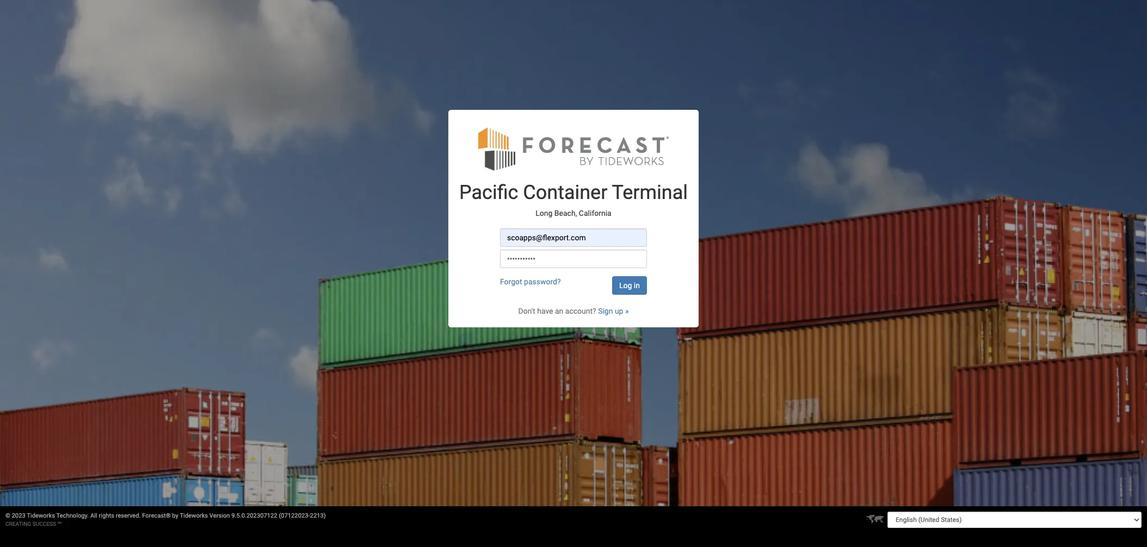 Task type: locate. For each thing, give the bounding box(es) containing it.
©
[[5, 513, 10, 520]]

forgot password? link
[[500, 278, 561, 287]]

tideworks
[[27, 513, 55, 520], [180, 513, 208, 520]]

long
[[536, 209, 553, 218]]

2 tideworks from the left
[[180, 513, 208, 520]]

by
[[172, 513, 178, 520]]

have
[[537, 307, 553, 316]]

technology.
[[56, 513, 89, 520]]

terminal
[[612, 182, 688, 204]]

(07122023-
[[279, 513, 310, 520]]

don't have an account? sign up »
[[519, 307, 629, 316]]

creating
[[5, 522, 31, 528]]

pacific
[[459, 182, 519, 204]]

reserved.
[[116, 513, 141, 520]]

california
[[579, 209, 612, 218]]

beach,
[[555, 209, 577, 218]]

tideworks up success
[[27, 513, 55, 520]]

sign up » link
[[598, 307, 629, 316]]

tideworks right by
[[180, 513, 208, 520]]

1 tideworks from the left
[[27, 513, 55, 520]]

1 horizontal spatial tideworks
[[180, 513, 208, 520]]

0 horizontal spatial tideworks
[[27, 513, 55, 520]]

Email or username text field
[[500, 229, 647, 247]]

password?
[[524, 278, 561, 287]]

»
[[626, 307, 629, 316]]

forecast® by tideworks image
[[479, 127, 669, 172]]

container
[[523, 182, 608, 204]]

rights
[[99, 513, 114, 520]]

log in button
[[612, 277, 647, 295]]



Task type: vqa. For each thing, say whether or not it's contained in the screenshot.
2023
yes



Task type: describe. For each thing, give the bounding box(es) containing it.
forgot
[[500, 278, 522, 287]]

an
[[555, 307, 564, 316]]

all
[[90, 513, 97, 520]]

℠
[[57, 522, 62, 528]]

version
[[210, 513, 230, 520]]

© 2023 tideworks technology. all rights reserved. forecast® by tideworks version 9.5.0.202307122 (07122023-2213) creating success ℠
[[5, 513, 326, 528]]

don't
[[519, 307, 536, 316]]

pacific container terminal long beach, california
[[459, 182, 688, 218]]

2023
[[12, 513, 25, 520]]

up
[[615, 307, 624, 316]]

account?
[[566, 307, 597, 316]]

forgot password? log in
[[500, 278, 640, 290]]

2213)
[[310, 513, 326, 520]]

in
[[634, 282, 640, 290]]

forecast®
[[142, 513, 171, 520]]

Password password field
[[500, 250, 647, 269]]

9.5.0.202307122
[[232, 513, 277, 520]]

log
[[620, 282, 632, 290]]

sign
[[598, 307, 613, 316]]

success
[[33, 522, 56, 528]]



